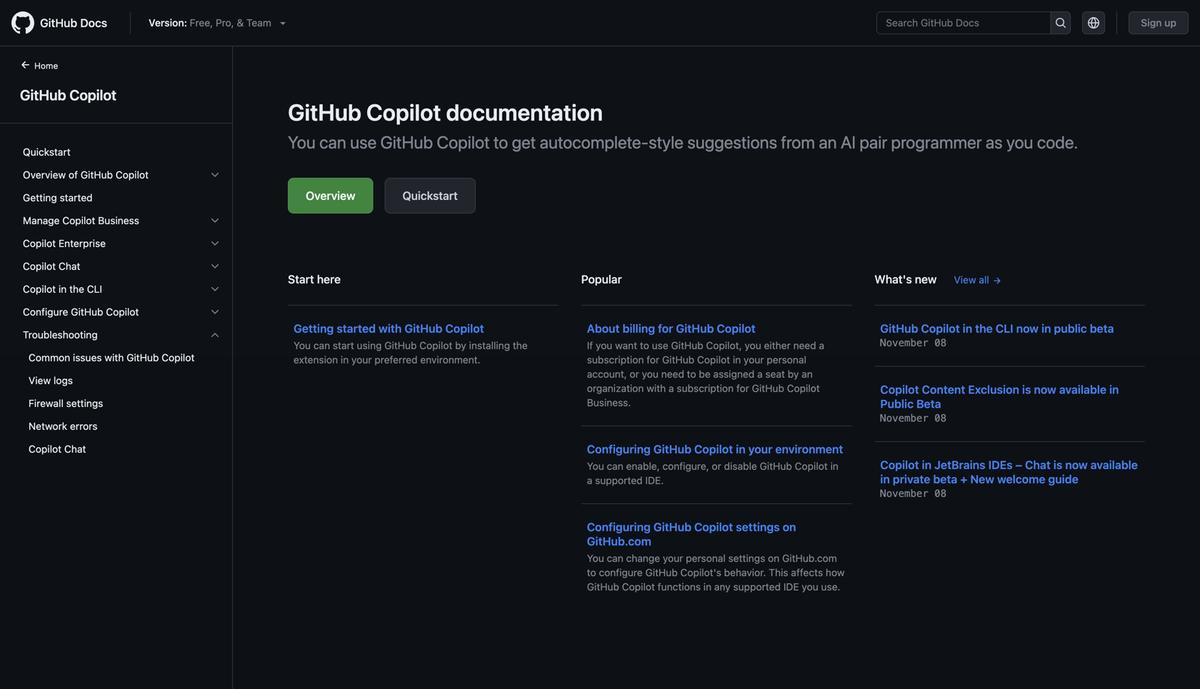 Task type: describe. For each thing, give the bounding box(es) containing it.
available inside "copilot content exclusion is now available in public beta november 08"
[[1060, 383, 1107, 397]]

a right either
[[819, 340, 825, 352]]

1 horizontal spatial github.com
[[782, 553, 837, 565]]

chat inside copilot in jetbrains ides – chat is now available in private beta + new welcome guide november 08
[[1025, 458, 1051, 472]]

copilot in jetbrains ides – chat is now available in private beta + new welcome guide november 08
[[881, 458, 1138, 500]]

github copilot element
[[0, 58, 233, 688]]

billing
[[623, 322, 655, 335]]

getting started
[[23, 192, 93, 204]]

a left seat
[[757, 368, 763, 380]]

overview for overview
[[306, 189, 356, 203]]

view logs link
[[17, 369, 227, 392]]

with for issues
[[105, 352, 124, 364]]

copilot chat link
[[17, 438, 227, 461]]

a inside configuring github copilot in your environment you can enable, configure, or disable github copilot in a supported ide.
[[587, 475, 593, 487]]

jetbrains
[[935, 458, 986, 472]]

troubleshooting element containing troubleshooting
[[11, 324, 232, 461]]

to inside github copilot documentation you can use github copilot to get autocomplete-style suggestions from an ai pair programmer as you code.
[[494, 132, 508, 152]]

started for getting started with github copilot you can start using github copilot by installing the extension in your preferred environment.
[[337, 322, 376, 335]]

to inside configuring github copilot settings on github.com you can change your personal settings on github.com to configure github copilot's behavior. this affects how github copilot functions in any supported ide you use.
[[587, 567, 596, 579]]

guide
[[1049, 473, 1079, 486]]

account,
[[587, 368, 627, 380]]

1 horizontal spatial need
[[794, 340, 817, 352]]

programmer
[[891, 132, 982, 152]]

network errors link
[[17, 415, 227, 438]]

beta inside copilot in jetbrains ides – chat is now available in private beta + new welcome guide november 08
[[934, 473, 958, 486]]

1 vertical spatial on
[[768, 553, 780, 565]]

can inside getting started with github copilot you can start using github copilot by installing the extension in your preferred environment.
[[314, 340, 330, 352]]

ides
[[989, 458, 1013, 472]]

firewall settings
[[29, 398, 103, 409]]

or inside configuring github copilot in your environment you can enable, configure, or disable github copilot in a supported ide.
[[712, 461, 722, 472]]

configure github copilot
[[23, 306, 139, 318]]

copilot inside "copilot content exclusion is now available in public beta november 08"
[[881, 383, 919, 397]]

–
[[1016, 458, 1023, 472]]

popular
[[581, 273, 622, 286]]

manage
[[23, 215, 60, 227]]

start here
[[288, 273, 341, 286]]

either
[[764, 340, 791, 352]]

+
[[961, 473, 968, 486]]

any
[[714, 581, 731, 593]]

view logs
[[29, 375, 73, 387]]

manage copilot business
[[23, 215, 139, 227]]

preferred
[[375, 354, 418, 366]]

what's new
[[875, 273, 937, 286]]

copilot inside copilot in jetbrains ides – chat is now available in private beta + new welcome guide november 08
[[881, 458, 919, 472]]

08 for copilot
[[935, 337, 947, 349]]

cli inside github copilot in the cli now in public beta november 08
[[996, 322, 1014, 335]]

environment.
[[420, 354, 481, 366]]

github copilot documentation you can use github copilot to get autocomplete-style suggestions from an ai pair programmer as you code.
[[288, 99, 1078, 152]]

common issues with github copilot link
[[17, 347, 227, 369]]

network
[[29, 421, 67, 432]]

overview of github copilot button
[[17, 164, 227, 187]]

now inside copilot in jetbrains ides – chat is now available in private beta + new welcome guide november 08
[[1066, 458, 1088, 472]]

in inside getting started with github copilot you can start using github copilot by installing the extension in your preferred environment.
[[341, 354, 349, 366]]

firewall settings link
[[17, 392, 227, 415]]

troubleshooting
[[23, 329, 98, 341]]

affects
[[791, 567, 823, 579]]

can inside configuring github copilot settings on github.com you can change your personal settings on github.com to configure github copilot's behavior. this affects how github copilot functions in any supported ide you use.
[[607, 553, 624, 565]]

version: free, pro, & team
[[149, 17, 271, 29]]

documentation
[[446, 99, 603, 126]]

use inside github copilot documentation you can use github copilot to get autocomplete-style suggestions from an ai pair programmer as you code.
[[350, 132, 377, 152]]

triangle down image
[[277, 17, 289, 29]]

use inside 'about billing for github copilot if you want to use github copilot, you either need a subscription for github copilot in your personal account, or you need to be assigned a seat by an organization  with a subscription for github copilot business.'
[[652, 340, 669, 352]]

behavior.
[[724, 567, 766, 579]]

in inside 'about billing for github copilot if you want to use github copilot, you either need a subscription for github copilot in your personal account, or you need to be assigned a seat by an organization  with a subscription for github copilot business.'
[[733, 354, 741, 366]]

in inside "copilot content exclusion is now available in public beta november 08"
[[1110, 383, 1119, 397]]

ide
[[784, 581, 799, 593]]

github inside github copilot in the cli now in public beta november 08
[[881, 322, 919, 335]]

about
[[587, 322, 620, 335]]

or inside 'about billing for github copilot if you want to use github copilot, you either need a subscription for github copilot in your personal account, or you need to be assigned a seat by an organization  with a subscription for github copilot business.'
[[630, 368, 639, 380]]

you left either
[[745, 340, 762, 352]]

getting started with github copilot you can start using github copilot by installing the extension in your preferred environment.
[[294, 322, 528, 366]]

enable,
[[626, 461, 660, 472]]

logs
[[54, 375, 73, 387]]

november inside copilot in jetbrains ides – chat is now available in private beta + new welcome guide november 08
[[881, 488, 929, 500]]

your inside 'about billing for github copilot if you want to use github copilot, you either need a subscription for github copilot in your personal account, or you need to be assigned a seat by an organization  with a subscription for github copilot business.'
[[744, 354, 764, 366]]

a right organization
[[669, 383, 674, 394]]

copilot,
[[706, 340, 742, 352]]

up
[[1165, 17, 1177, 29]]

0 vertical spatial subscription
[[587, 354, 644, 366]]

you inside configuring github copilot settings on github.com you can change your personal settings on github.com to configure github copilot's behavior. this affects how github copilot functions in any supported ide you use.
[[802, 581, 819, 593]]

all
[[979, 274, 990, 286]]

content
[[922, 383, 966, 397]]

0 horizontal spatial quickstart link
[[17, 141, 227, 164]]

0 vertical spatial for
[[658, 322, 673, 335]]

1 vertical spatial quickstart link
[[385, 178, 476, 214]]

you inside github copilot documentation you can use github copilot to get autocomplete-style suggestions from an ai pair programmer as you code.
[[1007, 132, 1034, 152]]

you up organization
[[642, 368, 659, 380]]

now inside github copilot in the cli now in public beta november 08
[[1017, 322, 1039, 335]]

about billing for github copilot if you want to use github copilot, you either need a subscription for github copilot in your personal account, or you need to be assigned a seat by an organization  with a subscription for github copilot business.
[[587, 322, 825, 409]]

copilot chat inside dropdown button
[[23, 260, 80, 272]]

chat inside copilot chat dropdown button
[[59, 260, 80, 272]]

copilot in the cli
[[23, 283, 102, 295]]

pair
[[860, 132, 888, 152]]

this
[[769, 567, 789, 579]]

sc 9kayk9 0 image for the
[[209, 284, 221, 295]]

copilot chat button
[[17, 255, 227, 278]]

suggestions
[[688, 132, 778, 152]]

ai
[[841, 132, 856, 152]]

started for getting started
[[60, 192, 93, 204]]

can inside configuring github copilot in your environment you can enable, configure, or disable github copilot in a supported ide.
[[607, 461, 624, 472]]

autocomplete-
[[540, 132, 649, 152]]

1 horizontal spatial subscription
[[677, 383, 734, 394]]

version:
[[149, 17, 187, 29]]

github docs
[[40, 16, 107, 30]]

disable
[[724, 461, 757, 472]]

troubleshooting element containing common issues with github copilot
[[11, 347, 232, 461]]

team
[[247, 17, 271, 29]]

public
[[1054, 322, 1087, 335]]

configure github copilot button
[[17, 301, 227, 324]]

docs
[[80, 16, 107, 30]]

sc 9kayk9 0 image for manage copilot business
[[209, 215, 221, 227]]

want
[[615, 340, 637, 352]]

with inside 'about billing for github copilot if you want to use github copilot, you either need a subscription for github copilot in your personal account, or you need to be assigned a seat by an organization  with a subscription for github copilot business.'
[[647, 383, 666, 394]]

use.
[[821, 581, 841, 593]]

private
[[893, 473, 931, 486]]

&
[[237, 17, 244, 29]]

beta
[[917, 397, 942, 411]]

to down billing
[[640, 340, 649, 352]]

get
[[512, 132, 536, 152]]

you inside configuring github copilot settings on github.com you can change your personal settings on github.com to configure github copilot's behavior. this affects how github copilot functions in any supported ide you use.
[[587, 553, 604, 565]]

getting started link
[[17, 187, 227, 209]]

home
[[34, 61, 58, 71]]

settings inside "github copilot" element
[[66, 398, 103, 409]]

start
[[288, 273, 314, 286]]

sc 9kayk9 0 image for troubleshooting
[[209, 329, 221, 341]]

you inside configuring github copilot in your environment you can enable, configure, or disable github copilot in a supported ide.
[[587, 461, 604, 472]]

common
[[29, 352, 70, 364]]

1 vertical spatial copilot chat
[[29, 443, 86, 455]]

style
[[649, 132, 684, 152]]

business
[[98, 215, 139, 227]]

the inside dropdown button
[[69, 283, 84, 295]]

welcome
[[998, 473, 1046, 486]]

getting for getting started
[[23, 192, 57, 204]]

your inside getting started with github copilot you can start using github copilot by installing the extension in your preferred environment.
[[352, 354, 372, 366]]

1 vertical spatial need
[[661, 368, 684, 380]]

your inside configuring github copilot in your environment you can enable, configure, or disable github copilot in a supported ide.
[[749, 443, 773, 456]]

is inside "copilot content exclusion is now available in public beta november 08"
[[1023, 383, 1032, 397]]

copilot's
[[681, 567, 722, 579]]

overview of github copilot
[[23, 169, 149, 181]]



Task type: vqa. For each thing, say whether or not it's contained in the screenshot.
the top COPILOT CHAT
yes



Task type: locate. For each thing, give the bounding box(es) containing it.
with right organization
[[647, 383, 666, 394]]

1 vertical spatial supported
[[733, 581, 781, 593]]

0 horizontal spatial supported
[[595, 475, 643, 487]]

for right billing
[[658, 322, 673, 335]]

1 vertical spatial settings
[[736, 521, 780, 534]]

overview
[[23, 169, 66, 181], [306, 189, 356, 203]]

github copilot link
[[17, 84, 215, 106]]

view left the logs
[[29, 375, 51, 387]]

personal down either
[[767, 354, 807, 366]]

2 november from the top
[[881, 413, 929, 424]]

sc 9kayk9 0 image inside copilot enterprise "dropdown button"
[[209, 238, 221, 249]]

new
[[915, 273, 937, 286]]

cli up configure github copilot
[[87, 283, 102, 295]]

need
[[794, 340, 817, 352], [661, 368, 684, 380]]

seat
[[766, 368, 785, 380]]

for
[[658, 322, 673, 335], [647, 354, 660, 366], [737, 383, 749, 394]]

2 troubleshooting element from the top
[[11, 347, 232, 461]]

0 horizontal spatial overview
[[23, 169, 66, 181]]

1 vertical spatial now
[[1034, 383, 1057, 397]]

1 vertical spatial getting
[[294, 322, 334, 335]]

can up extension in the bottom left of the page
[[314, 340, 330, 352]]

0 vertical spatial available
[[1060, 383, 1107, 397]]

2 08 from the top
[[935, 413, 947, 424]]

0 horizontal spatial view
[[29, 375, 51, 387]]

copilot enterprise
[[23, 238, 106, 249]]

08 inside "copilot content exclusion is now available in public beta november 08"
[[935, 413, 947, 424]]

1 horizontal spatial beta
[[1090, 322, 1114, 335]]

pro,
[[216, 17, 234, 29]]

november 08 element up content
[[881, 337, 947, 349]]

sc 9kayk9 0 image inside copilot in the cli dropdown button
[[209, 284, 221, 295]]

started up start
[[337, 322, 376, 335]]

2 november 08 element from the top
[[881, 413, 947, 424]]

copilot enterprise button
[[17, 232, 227, 255]]

november inside github copilot in the cli now in public beta november 08
[[881, 337, 929, 349]]

08 down jetbrains
[[935, 488, 947, 500]]

quickstart inside "github copilot" element
[[23, 146, 71, 158]]

now up guide
[[1066, 458, 1088, 472]]

by up environment.
[[455, 340, 466, 352]]

you inside getting started with github copilot you can start using github copilot by installing the extension in your preferred environment.
[[294, 340, 311, 352]]

1 horizontal spatial quickstart
[[403, 189, 458, 203]]

quickstart
[[23, 146, 71, 158], [403, 189, 458, 203]]

1 horizontal spatial by
[[788, 368, 799, 380]]

0 horizontal spatial personal
[[686, 553, 726, 565]]

sc 9kayk9 0 image inside overview of github copilot dropdown button
[[209, 169, 221, 181]]

1 horizontal spatial quickstart link
[[385, 178, 476, 214]]

what's
[[875, 273, 912, 286]]

1 horizontal spatial view
[[954, 274, 977, 286]]

an inside 'about billing for github copilot if you want to use github copilot, you either need a subscription for github copilot in your personal account, or you need to be assigned a seat by an organization  with a subscription for github copilot business.'
[[802, 368, 813, 380]]

sc 9kayk9 0 image inside the troubleshooting dropdown button
[[209, 329, 221, 341]]

1 vertical spatial available
[[1091, 458, 1138, 472]]

can
[[319, 132, 346, 152], [314, 340, 330, 352], [607, 461, 624, 472], [607, 553, 624, 565]]

assigned
[[713, 368, 755, 380]]

subscription down be
[[677, 383, 734, 394]]

0 vertical spatial the
[[69, 283, 84, 295]]

1 vertical spatial november
[[881, 413, 929, 424]]

08 inside copilot in jetbrains ides – chat is now available in private beta + new welcome guide november 08
[[935, 488, 947, 500]]

3 08 from the top
[[935, 488, 947, 500]]

beta inside github copilot in the cli now in public beta november 08
[[1090, 322, 1114, 335]]

view inside view logs link
[[29, 375, 51, 387]]

2 horizontal spatial the
[[976, 322, 993, 335]]

0 vertical spatial need
[[794, 340, 817, 352]]

2 vertical spatial for
[[737, 383, 749, 394]]

is right exclusion
[[1023, 383, 1032, 397]]

beta right public at the top of the page
[[1090, 322, 1114, 335]]

for down assigned
[[737, 383, 749, 394]]

sign up
[[1141, 17, 1177, 29]]

getting up extension in the bottom left of the page
[[294, 322, 334, 335]]

november down public
[[881, 413, 929, 424]]

use down billing
[[652, 340, 669, 352]]

chat right –
[[1025, 458, 1051, 472]]

supported inside configuring github copilot in your environment you can enable, configure, or disable github copilot in a supported ide.
[[595, 475, 643, 487]]

2 vertical spatial 08
[[935, 488, 947, 500]]

by inside 'about billing for github copilot if you want to use github copilot, you either need a subscription for github copilot in your personal account, or you need to be assigned a seat by an organization  with a subscription for github copilot business.'
[[788, 368, 799, 380]]

to left get
[[494, 132, 508, 152]]

supported
[[595, 475, 643, 487], [733, 581, 781, 593]]

november 08 element down private
[[881, 488, 947, 500]]

sc 9kayk9 0 image inside copilot chat dropdown button
[[209, 261, 221, 272]]

1 horizontal spatial use
[[652, 340, 669, 352]]

with up using
[[379, 322, 402, 335]]

with inside "github copilot" element
[[105, 352, 124, 364]]

0 vertical spatial quickstart
[[23, 146, 71, 158]]

3 november from the top
[[881, 488, 929, 500]]

1 horizontal spatial supported
[[733, 581, 781, 593]]

exclusion
[[968, 383, 1020, 397]]

0 vertical spatial now
[[1017, 322, 1039, 335]]

chat inside "copilot chat" link
[[64, 443, 86, 455]]

cli down the view all link
[[996, 322, 1014, 335]]

view all link
[[954, 273, 1002, 288]]

configuring for configuring github copilot in your environment
[[587, 443, 651, 456]]

1 november from the top
[[881, 337, 929, 349]]

08 inside github copilot in the cli now in public beta november 08
[[935, 337, 947, 349]]

getting for getting started with github copilot you can start using github copilot by installing the extension in your preferred environment.
[[294, 322, 334, 335]]

Search GitHub Docs search field
[[878, 12, 1051, 34]]

2 configuring from the top
[[587, 521, 651, 534]]

enterprise
[[59, 238, 106, 249]]

with down the troubleshooting dropdown button
[[105, 352, 124, 364]]

0 horizontal spatial getting
[[23, 192, 57, 204]]

0 vertical spatial beta
[[1090, 322, 1114, 335]]

beta
[[1090, 322, 1114, 335], [934, 473, 958, 486]]

can up overview link
[[319, 132, 346, 152]]

0 vertical spatial on
[[783, 521, 796, 534]]

1 vertical spatial by
[[788, 368, 799, 380]]

business.
[[587, 397, 631, 409]]

0 vertical spatial settings
[[66, 398, 103, 409]]

november 08 element down beta
[[881, 413, 947, 424]]

now right exclusion
[[1034, 383, 1057, 397]]

configuring up enable,
[[587, 443, 651, 456]]

0 vertical spatial or
[[630, 368, 639, 380]]

2 vertical spatial november
[[881, 488, 929, 500]]

your inside configuring github copilot settings on github.com you can change your personal settings on github.com to configure github copilot's behavior. this affects how github copilot functions in any supported ide you use.
[[663, 553, 683, 565]]

subscription up account,
[[587, 354, 644, 366]]

you right "as"
[[1007, 132, 1034, 152]]

as
[[986, 132, 1003, 152]]

view left all
[[954, 274, 977, 286]]

1 vertical spatial overview
[[306, 189, 356, 203]]

in inside configuring github copilot settings on github.com you can change your personal settings on github.com to configure github copilot's behavior. this affects how github copilot functions in any supported ide you use.
[[704, 581, 712, 593]]

use up overview link
[[350, 132, 377, 152]]

november 08 element
[[881, 337, 947, 349], [881, 413, 947, 424], [881, 488, 947, 500]]

an inside github copilot documentation you can use github copilot to get autocomplete-style suggestions from an ai pair programmer as you code.
[[819, 132, 837, 152]]

using
[[357, 340, 382, 352]]

you up configure
[[587, 553, 604, 565]]

0 horizontal spatial github.com
[[587, 535, 652, 548]]

1 horizontal spatial or
[[712, 461, 722, 472]]

github.com up the affects
[[782, 553, 837, 565]]

2 vertical spatial the
[[513, 340, 528, 352]]

the inside getting started with github copilot you can start using github copilot by installing the extension in your preferred environment.
[[513, 340, 528, 352]]

by
[[455, 340, 466, 352], [788, 368, 799, 380]]

1 vertical spatial beta
[[934, 473, 958, 486]]

a left ide.
[[587, 475, 593, 487]]

ide.
[[646, 475, 664, 487]]

1 troubleshooting element from the top
[[11, 324, 232, 461]]

2 vertical spatial chat
[[1025, 458, 1051, 472]]

sc 9kayk9 0 image
[[209, 169, 221, 181], [209, 238, 221, 249], [209, 261, 221, 272], [209, 284, 221, 295], [209, 307, 221, 318]]

0 vertical spatial 08
[[935, 337, 947, 349]]

08 up content
[[935, 337, 947, 349]]

with for started
[[379, 322, 402, 335]]

copilot in the cli button
[[17, 278, 227, 301]]

1 vertical spatial personal
[[686, 553, 726, 565]]

firewall
[[29, 398, 63, 409]]

copilot inside github copilot in the cli now in public beta november 08
[[921, 322, 960, 335]]

november up content
[[881, 337, 929, 349]]

1 vertical spatial chat
[[64, 443, 86, 455]]

is
[[1023, 383, 1032, 397], [1054, 458, 1063, 472]]

1 horizontal spatial overview
[[306, 189, 356, 203]]

by inside getting started with github copilot you can start using github copilot by installing the extension in your preferred environment.
[[455, 340, 466, 352]]

organization
[[587, 383, 644, 394]]

your up the functions
[[663, 553, 683, 565]]

1 sc 9kayk9 0 image from the top
[[209, 215, 221, 227]]

0 vertical spatial quickstart link
[[17, 141, 227, 164]]

configuring
[[587, 443, 651, 456], [587, 521, 651, 534]]

1 vertical spatial 08
[[935, 413, 947, 424]]

overview for overview of github copilot
[[23, 169, 66, 181]]

5 sc 9kayk9 0 image from the top
[[209, 307, 221, 318]]

0 horizontal spatial the
[[69, 283, 84, 295]]

2 vertical spatial settings
[[729, 553, 766, 565]]

november for copilot
[[881, 413, 929, 424]]

0 vertical spatial overview
[[23, 169, 66, 181]]

november 08 element for copilot
[[881, 337, 947, 349]]

supported down behavior. at right bottom
[[733, 581, 781, 593]]

you up extension in the bottom left of the page
[[294, 340, 311, 352]]

1 vertical spatial or
[[712, 461, 722, 472]]

1 vertical spatial github.com
[[782, 553, 837, 565]]

configuring up change
[[587, 521, 651, 534]]

0 vertical spatial cli
[[87, 283, 102, 295]]

configure,
[[663, 461, 709, 472]]

github.com up change
[[587, 535, 652, 548]]

environment
[[776, 443, 844, 456]]

1 horizontal spatial getting
[[294, 322, 334, 335]]

0 vertical spatial configuring
[[587, 443, 651, 456]]

the right installing
[[513, 340, 528, 352]]

0 vertical spatial started
[[60, 192, 93, 204]]

08 for content
[[935, 413, 947, 424]]

1 vertical spatial configuring
[[587, 521, 651, 534]]

for down billing
[[647, 354, 660, 366]]

copilot chat
[[23, 260, 80, 272], [29, 443, 86, 455]]

0 horizontal spatial started
[[60, 192, 93, 204]]

home link
[[14, 59, 81, 74]]

2 vertical spatial now
[[1066, 458, 1088, 472]]

now left public at the top of the page
[[1017, 322, 1039, 335]]

configuring github copilot in your environment you can enable, configure, or disable github copilot in a supported ide.
[[587, 443, 844, 487]]

is inside copilot in jetbrains ides – chat is now available in private beta + new welcome guide november 08
[[1054, 458, 1063, 472]]

supported inside configuring github copilot settings on github.com you can change your personal settings on github.com to configure github copilot's behavior. this affects how github copilot functions in any supported ide you use.
[[733, 581, 781, 593]]

installing
[[469, 340, 510, 352]]

an right seat
[[802, 368, 813, 380]]

github.com
[[587, 535, 652, 548], [782, 553, 837, 565]]

4 sc 9kayk9 0 image from the top
[[209, 284, 221, 295]]

chat down copilot enterprise
[[59, 260, 80, 272]]

extension
[[294, 354, 338, 366]]

getting inside getting started link
[[23, 192, 57, 204]]

getting up manage
[[23, 192, 57, 204]]

you left enable,
[[587, 461, 604, 472]]

with
[[379, 322, 402, 335], [105, 352, 124, 364], [647, 383, 666, 394]]

beta left '+'
[[934, 473, 958, 486]]

november inside "copilot content exclusion is now available in public beta november 08"
[[881, 413, 929, 424]]

select language: current language is english image
[[1088, 17, 1100, 29]]

overview inside dropdown button
[[23, 169, 66, 181]]

personal inside 'about billing for github copilot if you want to use github copilot, you either need a subscription for github copilot in your personal account, or you need to be assigned a seat by an organization  with a subscription for github copilot business.'
[[767, 354, 807, 366]]

3 sc 9kayk9 0 image from the top
[[209, 261, 221, 272]]

sign
[[1141, 17, 1162, 29]]

copilot chat up copilot in the cli
[[23, 260, 80, 272]]

1 vertical spatial november 08 element
[[881, 413, 947, 424]]

github copilot in the cli now in public beta november 08
[[881, 322, 1114, 349]]

configure
[[599, 567, 643, 579]]

configuring github copilot settings on github.com you can change your personal settings on github.com to configure github copilot's behavior. this affects how github copilot functions in any supported ide you use.
[[587, 521, 845, 593]]

you inside github copilot documentation you can use github copilot to get autocomplete-style suggestions from an ai pair programmer as you code.
[[288, 132, 316, 152]]

an left ai at the top right of the page
[[819, 132, 837, 152]]

cli inside dropdown button
[[87, 283, 102, 295]]

the down all
[[976, 322, 993, 335]]

0 vertical spatial by
[[455, 340, 466, 352]]

available inside copilot in jetbrains ides – chat is now available in private beta + new welcome guide november 08
[[1091, 458, 1138, 472]]

network errors
[[29, 421, 98, 432]]

0 horizontal spatial by
[[455, 340, 466, 352]]

view for view logs
[[29, 375, 51, 387]]

configuring for configuring github copilot settings on github.com
[[587, 521, 651, 534]]

0 horizontal spatial is
[[1023, 383, 1032, 397]]

1 november 08 element from the top
[[881, 337, 947, 349]]

manage copilot business button
[[17, 209, 227, 232]]

started
[[60, 192, 93, 204], [337, 322, 376, 335]]

2 vertical spatial november 08 element
[[881, 488, 947, 500]]

functions
[[658, 581, 701, 593]]

to
[[494, 132, 508, 152], [640, 340, 649, 352], [687, 368, 696, 380], [587, 567, 596, 579]]

be
[[699, 368, 711, 380]]

configuring inside configuring github copilot settings on github.com you can change your personal settings on github.com to configure github copilot's behavior. this affects how github copilot functions in any supported ide you use.
[[587, 521, 651, 534]]

now inside "copilot content exclusion is now available in public beta november 08"
[[1034, 383, 1057, 397]]

you right if
[[596, 340, 613, 352]]

new
[[971, 473, 995, 486]]

in
[[59, 283, 67, 295], [963, 322, 973, 335], [1042, 322, 1052, 335], [341, 354, 349, 366], [733, 354, 741, 366], [1110, 383, 1119, 397], [736, 443, 746, 456], [922, 458, 932, 472], [831, 461, 839, 472], [881, 473, 890, 486], [704, 581, 712, 593]]

started inside getting started with github copilot you can start using github copilot by installing the extension in your preferred environment.
[[337, 322, 376, 335]]

0 vertical spatial with
[[379, 322, 402, 335]]

your down using
[[352, 354, 372, 366]]

1 vertical spatial use
[[652, 340, 669, 352]]

quickstart link
[[17, 141, 227, 164], [385, 178, 476, 214]]

None search field
[[877, 11, 1071, 34]]

08
[[935, 337, 947, 349], [935, 413, 947, 424], [935, 488, 947, 500]]

to left configure
[[587, 567, 596, 579]]

0 vertical spatial view
[[954, 274, 977, 286]]

search image
[[1055, 17, 1067, 29]]

configuring inside configuring github copilot in your environment you can enable, configure, or disable github copilot in a supported ide.
[[587, 443, 651, 456]]

0 horizontal spatial need
[[661, 368, 684, 380]]

1 08 from the top
[[935, 337, 947, 349]]

0 vertical spatial november 08 element
[[881, 337, 947, 349]]

sc 9kayk9 0 image inside manage copilot business dropdown button
[[209, 215, 221, 227]]

need right either
[[794, 340, 817, 352]]

november down private
[[881, 488, 929, 500]]

common issues with github copilot
[[29, 352, 195, 364]]

you down the affects
[[802, 581, 819, 593]]

2 sc 9kayk9 0 image from the top
[[209, 238, 221, 249]]

can inside github copilot documentation you can use github copilot to get autocomplete-style suggestions from an ai pair programmer as you code.
[[319, 132, 346, 152]]

november 08 element for content
[[881, 413, 947, 424]]

sc 9kayk9 0 image inside configure github copilot dropdown button
[[209, 307, 221, 318]]

1 vertical spatial quickstart
[[403, 189, 458, 203]]

chat down errors
[[64, 443, 86, 455]]

the inside github copilot in the cli now in public beta november 08
[[976, 322, 993, 335]]

here
[[317, 273, 341, 286]]

available
[[1060, 383, 1107, 397], [1091, 458, 1138, 472]]

1 vertical spatial cli
[[996, 322, 1014, 335]]

view
[[954, 274, 977, 286], [29, 375, 51, 387]]

personal inside configuring github copilot settings on github.com you can change your personal settings on github.com to configure github copilot's behavior. this affects how github copilot functions in any supported ide you use.
[[686, 553, 726, 565]]

can up configure
[[607, 553, 624, 565]]

settings
[[66, 398, 103, 409], [736, 521, 780, 534], [729, 553, 766, 565]]

1 vertical spatial an
[[802, 368, 813, 380]]

sc 9kayk9 0 image for copilot
[[209, 307, 221, 318]]

0 horizontal spatial with
[[105, 352, 124, 364]]

0 vertical spatial supported
[[595, 475, 643, 487]]

0 horizontal spatial use
[[350, 132, 377, 152]]

in inside copilot in the cli dropdown button
[[59, 283, 67, 295]]

copilot chat down the network errors
[[29, 443, 86, 455]]

or left disable
[[712, 461, 722, 472]]

1 vertical spatial with
[[105, 352, 124, 364]]

0 vertical spatial chat
[[59, 260, 80, 272]]

free,
[[190, 17, 213, 29]]

1 vertical spatial sc 9kayk9 0 image
[[209, 329, 221, 341]]

1 vertical spatial the
[[976, 322, 993, 335]]

your up assigned
[[744, 354, 764, 366]]

troubleshooting element
[[11, 324, 232, 461], [11, 347, 232, 461]]

overview link
[[288, 178, 373, 214]]

configure
[[23, 306, 68, 318]]

08 down beta
[[935, 413, 947, 424]]

0 horizontal spatial cli
[[87, 283, 102, 295]]

github copilot
[[20, 86, 117, 103]]

or up organization
[[630, 368, 639, 380]]

0 vertical spatial copilot chat
[[23, 260, 80, 272]]

personal up copilot's
[[686, 553, 726, 565]]

sc 9kayk9 0 image
[[209, 215, 221, 227], [209, 329, 221, 341]]

1 horizontal spatial started
[[337, 322, 376, 335]]

3 november 08 element from the top
[[881, 488, 947, 500]]

copilot inside "dropdown button"
[[23, 238, 56, 249]]

0 horizontal spatial on
[[768, 553, 780, 565]]

can left enable,
[[607, 461, 624, 472]]

0 vertical spatial an
[[819, 132, 837, 152]]

your up disable
[[749, 443, 773, 456]]

start
[[333, 340, 354, 352]]

1 sc 9kayk9 0 image from the top
[[209, 169, 221, 181]]

to left be
[[687, 368, 696, 380]]

1 vertical spatial for
[[647, 354, 660, 366]]

2 vertical spatial with
[[647, 383, 666, 394]]

1 configuring from the top
[[587, 443, 651, 456]]

0 horizontal spatial quickstart
[[23, 146, 71, 158]]

supported down enable,
[[595, 475, 643, 487]]

errors
[[70, 421, 98, 432]]

with inside getting started with github copilot you can start using github copilot by installing the extension in your preferred environment.
[[379, 322, 402, 335]]

started inside "github copilot" element
[[60, 192, 93, 204]]

1 horizontal spatial is
[[1054, 458, 1063, 472]]

0 vertical spatial personal
[[767, 354, 807, 366]]

1 horizontal spatial on
[[783, 521, 796, 534]]

need left be
[[661, 368, 684, 380]]

0 vertical spatial sc 9kayk9 0 image
[[209, 215, 221, 227]]

1 horizontal spatial personal
[[767, 354, 807, 366]]

change
[[626, 553, 660, 565]]

is up guide
[[1054, 458, 1063, 472]]

0 vertical spatial github.com
[[587, 535, 652, 548]]

1 horizontal spatial the
[[513, 340, 528, 352]]

chat
[[59, 260, 80, 272], [64, 443, 86, 455], [1025, 458, 1051, 472]]

november for github
[[881, 337, 929, 349]]

started down of
[[60, 192, 93, 204]]

now
[[1017, 322, 1039, 335], [1034, 383, 1057, 397], [1066, 458, 1088, 472]]

the up configure github copilot
[[69, 283, 84, 295]]

view inside the view all link
[[954, 274, 977, 286]]

by right seat
[[788, 368, 799, 380]]

getting inside getting started with github copilot you can start using github copilot by installing the extension in your preferred environment.
[[294, 322, 334, 335]]

of
[[69, 169, 78, 181]]

you up overview link
[[288, 132, 316, 152]]

0 horizontal spatial subscription
[[587, 354, 644, 366]]

1 horizontal spatial with
[[379, 322, 402, 335]]

getting
[[23, 192, 57, 204], [294, 322, 334, 335]]

2 sc 9kayk9 0 image from the top
[[209, 329, 221, 341]]

sc 9kayk9 0 image for github
[[209, 169, 221, 181]]

november 08 element for in
[[881, 488, 947, 500]]

1 horizontal spatial cli
[[996, 322, 1014, 335]]

view for view all
[[954, 274, 977, 286]]

github docs link
[[11, 11, 119, 34]]



